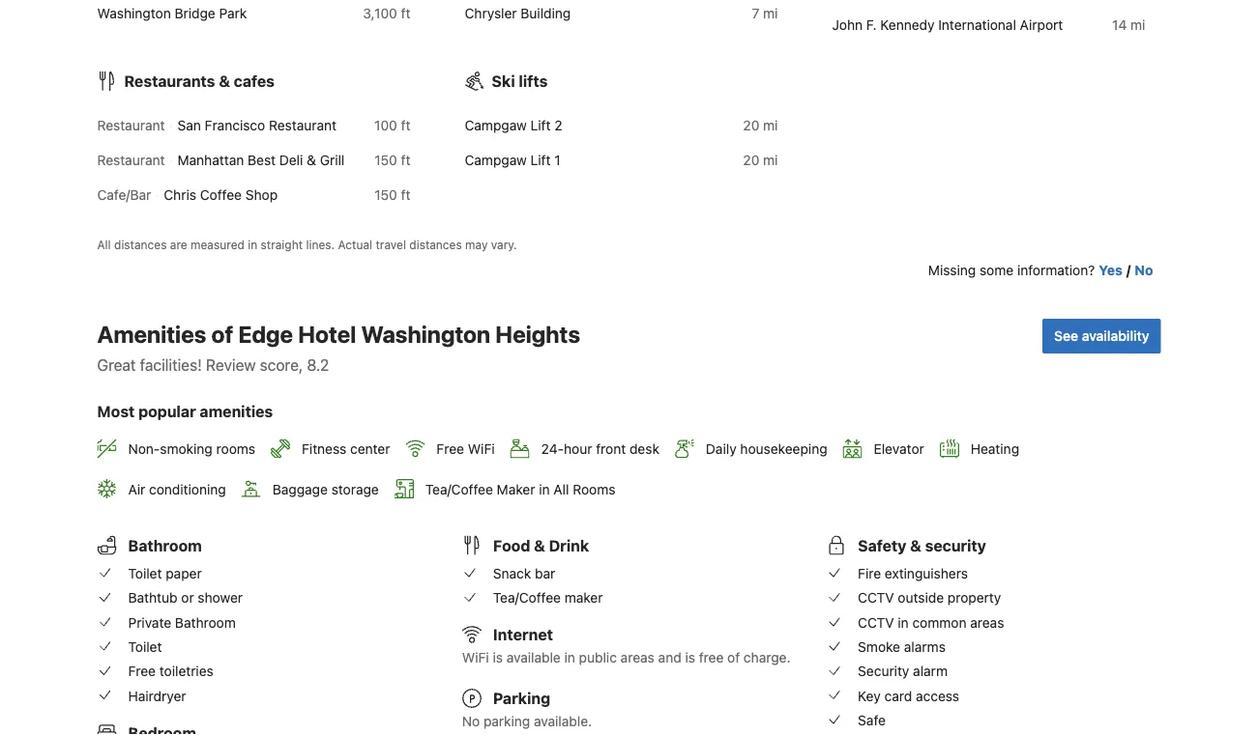 Task type: locate. For each thing, give the bounding box(es) containing it.
restaurants
[[124, 72, 215, 90]]

3,100 ft
[[363, 5, 410, 21]]

toilet down private
[[128, 639, 162, 655]]

chrysler building
[[465, 5, 571, 21]]

2 distances from the left
[[409, 238, 462, 251]]

0 horizontal spatial no
[[462, 714, 480, 730]]

4 ft from the top
[[401, 187, 410, 203]]

alarms
[[904, 639, 946, 655]]

1 vertical spatial of
[[727, 650, 740, 666]]

rooms
[[216, 442, 255, 458]]

of
[[211, 321, 233, 348], [727, 650, 740, 666]]

bathroom up toilet paper
[[128, 537, 202, 555]]

bathtub or shower
[[128, 590, 243, 606]]

0 vertical spatial lift
[[530, 117, 551, 133]]

rooms
[[573, 482, 615, 498]]

heating
[[971, 442, 1019, 458]]

1 150 ft from the top
[[375, 152, 410, 168]]

2 toilet from the top
[[128, 639, 162, 655]]

francisco
[[205, 117, 265, 133]]

availability
[[1082, 328, 1149, 344]]

0 vertical spatial 20 mi
[[743, 117, 778, 133]]

0 vertical spatial of
[[211, 321, 233, 348]]

all left rooms
[[553, 482, 569, 498]]

parking
[[493, 690, 550, 708]]

of right free
[[727, 650, 740, 666]]

1 distances from the left
[[114, 238, 167, 251]]

0 horizontal spatial free
[[128, 664, 156, 680]]

2 150 from the top
[[375, 187, 397, 203]]

1 vertical spatial campgaw
[[465, 152, 527, 168]]

150 ft for chris coffee shop
[[375, 187, 410, 203]]

150 for chris coffee shop
[[375, 187, 397, 203]]

toilet up bathtub
[[128, 566, 162, 582]]

lift left the 2
[[530, 117, 551, 133]]

restaurant
[[97, 117, 165, 133], [269, 117, 337, 133], [97, 152, 165, 168]]

wifi left available
[[462, 650, 489, 666]]

1 vertical spatial 20
[[743, 152, 759, 168]]

tea/coffee down free wifi
[[425, 482, 493, 498]]

& left cafes
[[219, 72, 230, 90]]

areas left and
[[621, 650, 655, 666]]

1 horizontal spatial washington
[[361, 321, 490, 348]]

maker
[[564, 590, 603, 606]]

yes
[[1099, 262, 1123, 278]]

campgaw for campgaw lift 1
[[465, 152, 527, 168]]

building
[[521, 5, 571, 21]]

in
[[248, 238, 257, 251], [539, 482, 550, 498], [898, 615, 909, 631], [564, 650, 575, 666]]

san francisco restaurant
[[177, 117, 337, 133]]

1 150 from the top
[[375, 152, 397, 168]]

0 vertical spatial areas
[[970, 615, 1004, 631]]

fire extinguishers
[[858, 566, 968, 582]]

measured
[[191, 238, 245, 251]]

1 vertical spatial 20 mi
[[743, 152, 778, 168]]

best
[[248, 152, 276, 168]]

0 vertical spatial 20
[[743, 117, 759, 133]]

no
[[1135, 262, 1153, 278], [462, 714, 480, 730]]

0 horizontal spatial washington
[[97, 5, 171, 21]]

safety & security
[[858, 537, 986, 555]]

toilet
[[128, 566, 162, 582], [128, 639, 162, 655]]

2 20 mi from the top
[[743, 152, 778, 168]]

lift
[[530, 117, 551, 133], [530, 152, 551, 168]]

0 vertical spatial cctv
[[858, 590, 894, 606]]

campgaw lift 1
[[465, 152, 560, 168]]

elevator
[[874, 442, 924, 458]]

1 vertical spatial no
[[462, 714, 480, 730]]

available.
[[534, 714, 592, 730]]

review
[[206, 356, 256, 375]]

bar
[[535, 566, 555, 582]]

0 horizontal spatial distances
[[114, 238, 167, 251]]

2 campgaw from the top
[[465, 152, 527, 168]]

mi
[[763, 5, 778, 21], [1131, 17, 1145, 33], [763, 117, 778, 133], [763, 152, 778, 168]]

1 lift from the top
[[530, 117, 551, 133]]

lift left 1
[[530, 152, 551, 168]]

areas
[[970, 615, 1004, 631], [621, 650, 655, 666]]

no left parking
[[462, 714, 480, 730]]

lift for 2
[[530, 117, 551, 133]]

deli
[[279, 152, 303, 168]]

1 campgaw from the top
[[465, 117, 527, 133]]

free right center
[[437, 442, 464, 458]]

free
[[699, 650, 724, 666]]

campgaw
[[465, 117, 527, 133], [465, 152, 527, 168]]

1 20 from the top
[[743, 117, 759, 133]]

2 20 from the top
[[743, 152, 759, 168]]

cctv up smoke
[[858, 615, 894, 631]]

150 down "100"
[[375, 152, 397, 168]]

no parking available.
[[462, 714, 592, 730]]

8.2
[[307, 356, 329, 375]]

0 vertical spatial no
[[1135, 262, 1153, 278]]

0 vertical spatial wifi
[[468, 442, 495, 458]]

1 vertical spatial 150 ft
[[375, 187, 410, 203]]

is right and
[[685, 650, 695, 666]]

1 horizontal spatial free
[[437, 442, 464, 458]]

2 lift from the top
[[530, 152, 551, 168]]

1 vertical spatial all
[[553, 482, 569, 498]]

1 horizontal spatial of
[[727, 650, 740, 666]]

&
[[219, 72, 230, 90], [307, 152, 316, 168], [534, 537, 545, 555], [910, 537, 921, 555]]

cctv down fire at the right bottom of the page
[[858, 590, 894, 606]]

no right /
[[1135, 262, 1153, 278]]

washington down travel
[[361, 321, 490, 348]]

paper
[[166, 566, 202, 582]]

0 vertical spatial campgaw
[[465, 117, 527, 133]]

see availability button
[[1043, 319, 1161, 354]]

1 vertical spatial tea/coffee
[[493, 590, 561, 606]]

1 is from the left
[[493, 650, 503, 666]]

20 for campgaw lift 2
[[743, 117, 759, 133]]

ft right "100"
[[401, 117, 410, 133]]

all down the cafe/bar
[[97, 238, 111, 251]]

2 ft from the top
[[401, 117, 410, 133]]

cctv for cctv in common areas
[[858, 615, 894, 631]]

tea/coffee for tea/coffee maker
[[493, 590, 561, 606]]

is
[[493, 650, 503, 666], [685, 650, 695, 666]]

1 20 mi from the top
[[743, 117, 778, 133]]

shower
[[198, 590, 243, 606]]

card
[[884, 688, 912, 704]]

missing
[[928, 262, 976, 278]]

& for safety
[[910, 537, 921, 555]]

or
[[181, 590, 194, 606]]

0 vertical spatial all
[[97, 238, 111, 251]]

0 vertical spatial 150
[[375, 152, 397, 168]]

wifi up tea/coffee maker in all rooms
[[468, 442, 495, 458]]

0 horizontal spatial is
[[493, 650, 503, 666]]

snack bar
[[493, 566, 555, 582]]

charge.
[[744, 650, 791, 666]]

washington
[[97, 5, 171, 21], [361, 321, 490, 348]]

ft down 100 ft
[[401, 152, 410, 168]]

free up hairdryer
[[128, 664, 156, 680]]

0 vertical spatial washington
[[97, 5, 171, 21]]

all distances are measured in straight lines. actual travel distances may vary.
[[97, 238, 517, 251]]

& right food
[[534, 537, 545, 555]]

ft up travel
[[401, 187, 410, 203]]

1 vertical spatial cctv
[[858, 615, 894, 631]]

ft right 3,100
[[401, 5, 410, 21]]

campgaw up campgaw lift 1
[[465, 117, 527, 133]]

0 vertical spatial 150 ft
[[375, 152, 410, 168]]

park
[[219, 5, 247, 21]]

2 150 ft from the top
[[375, 187, 410, 203]]

0 horizontal spatial areas
[[621, 650, 655, 666]]

1 vertical spatial free
[[128, 664, 156, 680]]

14 mi
[[1112, 17, 1145, 33]]

all
[[97, 238, 111, 251], [553, 482, 569, 498]]

some
[[980, 262, 1014, 278]]

1 vertical spatial lift
[[530, 152, 551, 168]]

mi for chrysler building
[[763, 5, 778, 21]]

lift for 1
[[530, 152, 551, 168]]

international
[[938, 17, 1016, 33]]

distances left are
[[114, 238, 167, 251]]

distances
[[114, 238, 167, 251], [409, 238, 462, 251]]

is down the internet at the left bottom
[[493, 650, 503, 666]]

150 ft up travel
[[375, 187, 410, 203]]

mi for campgaw lift 1
[[763, 152, 778, 168]]

0 vertical spatial bathroom
[[128, 537, 202, 555]]

150 ft down 100 ft
[[375, 152, 410, 168]]

150 up travel
[[375, 187, 397, 203]]

restaurant up the cafe/bar
[[97, 152, 165, 168]]

3 ft from the top
[[401, 152, 410, 168]]

distances left may
[[409, 238, 462, 251]]

in left the straight
[[248, 238, 257, 251]]

bathroom down shower
[[175, 615, 236, 631]]

& up fire extinguishers
[[910, 537, 921, 555]]

toilet for toilet
[[128, 639, 162, 655]]

san
[[177, 117, 201, 133]]

free for free wifi
[[437, 442, 464, 458]]

1 horizontal spatial is
[[685, 650, 695, 666]]

150 for manhattan best deli & grill
[[375, 152, 397, 168]]

bridge
[[175, 5, 215, 21]]

20
[[743, 117, 759, 133], [743, 152, 759, 168]]

washington left bridge
[[97, 5, 171, 21]]

0 vertical spatial free
[[437, 442, 464, 458]]

1 vertical spatial washington
[[361, 321, 490, 348]]

in up smoke alarms
[[898, 615, 909, 631]]

0 vertical spatial toilet
[[128, 566, 162, 582]]

of up review
[[211, 321, 233, 348]]

free toiletries
[[128, 664, 213, 680]]

0 vertical spatial tea/coffee
[[425, 482, 493, 498]]

0 horizontal spatial of
[[211, 321, 233, 348]]

24-
[[541, 442, 564, 458]]

areas down property at the right bottom of the page
[[970, 615, 1004, 631]]

tea/coffee down snack bar
[[493, 590, 561, 606]]

1 horizontal spatial distances
[[409, 238, 462, 251]]

20 for campgaw lift 1
[[743, 152, 759, 168]]

wifi is available in public areas and is free of charge.
[[462, 650, 791, 666]]

campgaw down campgaw lift 2
[[465, 152, 527, 168]]

tea/coffee
[[425, 482, 493, 498], [493, 590, 561, 606]]

bathtub
[[128, 590, 177, 606]]

restaurant up deli on the top of page
[[269, 117, 337, 133]]

see
[[1054, 328, 1078, 344]]

fitness center
[[302, 442, 390, 458]]

1 toilet from the top
[[128, 566, 162, 582]]

key card access
[[858, 688, 959, 704]]

restaurant left san
[[97, 117, 165, 133]]

and
[[658, 650, 681, 666]]

2 cctv from the top
[[858, 615, 894, 631]]

toilet paper
[[128, 566, 202, 582]]

20 mi for 1
[[743, 152, 778, 168]]

cctv
[[858, 590, 894, 606], [858, 615, 894, 631]]

1 cctv from the top
[[858, 590, 894, 606]]

1 vertical spatial 150
[[375, 187, 397, 203]]

1 vertical spatial toilet
[[128, 639, 162, 655]]



Task type: describe. For each thing, give the bounding box(es) containing it.
security
[[925, 537, 986, 555]]

baggage storage
[[272, 482, 379, 498]]

daily housekeeping
[[706, 442, 827, 458]]

extinguishers
[[885, 566, 968, 582]]

most
[[97, 403, 135, 421]]

hairdryer
[[128, 688, 186, 704]]

baggage
[[272, 482, 328, 498]]

lifts
[[519, 72, 548, 90]]

kennedy
[[880, 17, 935, 33]]

150 ft for manhattan best deli & grill
[[375, 152, 410, 168]]

fitness
[[302, 442, 346, 458]]

information?
[[1017, 262, 1095, 278]]

great
[[97, 356, 136, 375]]

security
[[858, 664, 909, 680]]

food
[[493, 537, 530, 555]]

100
[[374, 117, 397, 133]]

travel
[[376, 238, 406, 251]]

food & drink
[[493, 537, 589, 555]]

grill
[[320, 152, 345, 168]]

heights
[[495, 321, 580, 348]]

internet
[[493, 626, 553, 645]]

1 vertical spatial wifi
[[462, 650, 489, 666]]

fire
[[858, 566, 881, 582]]

amenities of edge hotel washington heights great facilities! review score, 8.2
[[97, 321, 580, 375]]

f.
[[866, 17, 877, 33]]

yes button
[[1099, 261, 1123, 280]]

1 horizontal spatial no
[[1135, 262, 1153, 278]]

conditioning
[[149, 482, 226, 498]]

1 ft from the top
[[401, 5, 410, 21]]

tea/coffee maker in all rooms
[[425, 482, 615, 498]]

restaurant for san francisco restaurant
[[97, 117, 165, 133]]

private
[[128, 615, 171, 631]]

john
[[832, 17, 863, 33]]

cafes
[[234, 72, 275, 90]]

edge
[[238, 321, 293, 348]]

airport
[[1020, 17, 1063, 33]]

snack
[[493, 566, 531, 582]]

2
[[554, 117, 562, 133]]

outside
[[898, 590, 944, 606]]

straight
[[261, 238, 303, 251]]

7
[[752, 5, 759, 21]]

daily
[[706, 442, 737, 458]]

most popular amenities
[[97, 403, 273, 421]]

restaurant for manhattan best deli & grill
[[97, 152, 165, 168]]

chris coffee shop
[[164, 187, 278, 203]]

actual
[[338, 238, 372, 251]]

facilities!
[[140, 356, 202, 375]]

in right maker
[[539, 482, 550, 498]]

ft for manhattan best deli & grill
[[401, 152, 410, 168]]

coffee
[[200, 187, 242, 203]]

cctv outside property
[[858, 590, 1001, 606]]

ski
[[492, 72, 515, 90]]

may
[[465, 238, 488, 251]]

lines.
[[306, 238, 335, 251]]

smoke
[[858, 639, 900, 655]]

smoke alarms
[[858, 639, 946, 655]]

front
[[596, 442, 626, 458]]

available
[[506, 650, 561, 666]]

in left public
[[564, 650, 575, 666]]

missing some information? yes / no
[[928, 262, 1153, 278]]

washington inside amenities of edge hotel washington heights great facilities! review score, 8.2
[[361, 321, 490, 348]]

parking
[[483, 714, 530, 730]]

amenities
[[200, 403, 273, 421]]

20 mi for 2
[[743, 117, 778, 133]]

storage
[[331, 482, 379, 498]]

100 ft
[[374, 117, 410, 133]]

3,100
[[363, 5, 397, 21]]

ft for san francisco restaurant
[[401, 117, 410, 133]]

manhattan best deli & grill
[[177, 152, 345, 168]]

toilet for toilet paper
[[128, 566, 162, 582]]

1 horizontal spatial all
[[553, 482, 569, 498]]

cctv for cctv outside property
[[858, 590, 894, 606]]

shop
[[245, 187, 278, 203]]

1 vertical spatial bathroom
[[175, 615, 236, 631]]

desk
[[630, 442, 659, 458]]

of inside amenities of edge hotel washington heights great facilities! review score, 8.2
[[211, 321, 233, 348]]

1 horizontal spatial areas
[[970, 615, 1004, 631]]

chrysler
[[465, 5, 517, 21]]

/
[[1126, 262, 1131, 278]]

campgaw lift 2
[[465, 117, 562, 133]]

ft for chris coffee shop
[[401, 187, 410, 203]]

& for food
[[534, 537, 545, 555]]

hour
[[564, 442, 592, 458]]

campgaw for campgaw lift 2
[[465, 117, 527, 133]]

vary.
[[491, 238, 517, 251]]

mi for john f. kennedy international airport
[[1131, 17, 1145, 33]]

tea/coffee maker
[[493, 590, 603, 606]]

& for restaurants
[[219, 72, 230, 90]]

restaurants & cafes
[[124, 72, 275, 90]]

center
[[350, 442, 390, 458]]

cctv in common areas
[[858, 615, 1004, 631]]

1 vertical spatial areas
[[621, 650, 655, 666]]

0 horizontal spatial all
[[97, 238, 111, 251]]

24-hour front desk
[[541, 442, 659, 458]]

no button
[[1135, 261, 1153, 280]]

cafe/bar
[[97, 187, 151, 203]]

free for free toiletries
[[128, 664, 156, 680]]

& right deli on the top of page
[[307, 152, 316, 168]]

free wifi
[[437, 442, 495, 458]]

air conditioning
[[128, 482, 226, 498]]

2 is from the left
[[685, 650, 695, 666]]

mi for campgaw lift 2
[[763, 117, 778, 133]]

toiletries
[[159, 664, 213, 680]]

drink
[[549, 537, 589, 555]]

see availability
[[1054, 328, 1149, 344]]

common
[[912, 615, 966, 631]]

alarm
[[913, 664, 948, 680]]

1
[[554, 152, 560, 168]]

popular
[[138, 403, 196, 421]]

tea/coffee for tea/coffee maker in all rooms
[[425, 482, 493, 498]]



Task type: vqa. For each thing, say whether or not it's contained in the screenshot.
How corresponding to How many guests can sleep at Loft dans villa d'artiste avec vue exceptionnelle.?
no



